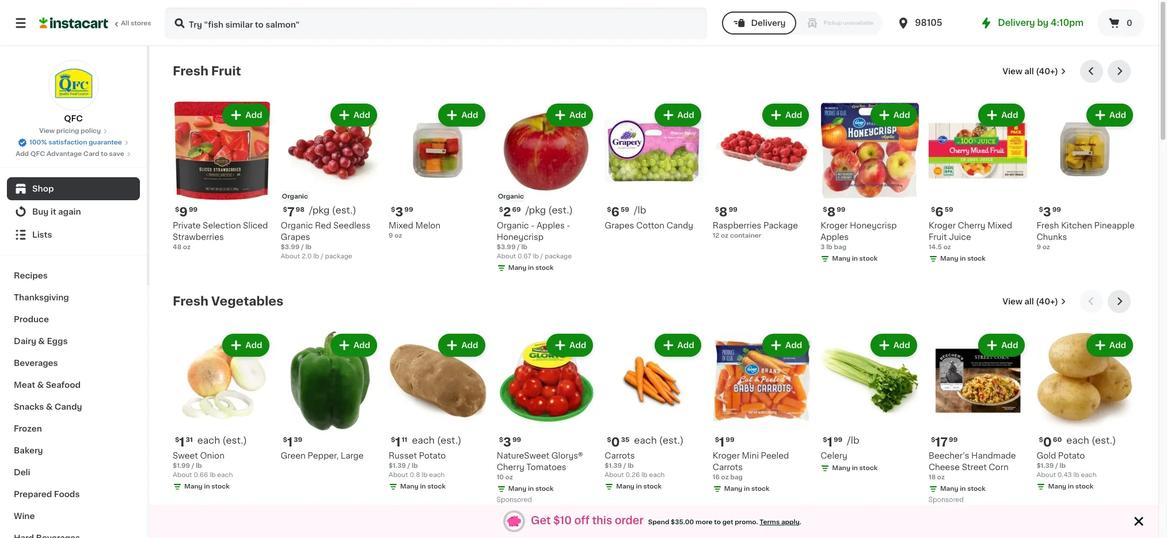 Task type: vqa. For each thing, say whether or not it's contained in the screenshot.


Task type: locate. For each thing, give the bounding box(es) containing it.
product group containing 9
[[173, 101, 272, 252]]

1 horizontal spatial cherry
[[958, 222, 986, 230]]

0 horizontal spatial delivery
[[751, 19, 786, 27]]

/pkg
[[309, 205, 330, 215], [526, 205, 546, 215]]

2 59 from the left
[[945, 207, 954, 213]]

99 up kroger honeycrisp apples 3 lb bag
[[837, 207, 846, 213]]

2 vertical spatial view
[[1003, 298, 1023, 306]]

each (est.) up the onion
[[197, 436, 247, 445]]

cherry inside naturesweet glorys® cherry tomatoes 10 oz
[[497, 463, 525, 472]]

(est.) inside $1.11 each (estimated) element
[[437, 436, 462, 445]]

kroger inside kroger mini peeled carrots 16 oz bag
[[713, 452, 740, 460]]

1 horizontal spatial kroger
[[821, 222, 848, 230]]

1 59 from the left
[[621, 207, 630, 213]]

eggs
[[47, 338, 68, 346]]

kroger right package
[[821, 222, 848, 230]]

raspberries package 12 oz container
[[713, 222, 798, 239]]

$3.99 inside organic - apples - honeycrisp $3.99 / lb about 0.67 lb / package
[[497, 244, 516, 250]]

0 horizontal spatial bag
[[731, 474, 743, 481]]

delivery inside button
[[751, 19, 786, 27]]

$1.39 inside russet potato $1.39 / lb about 0.8 lb each
[[389, 463, 406, 469]]

2 sponsored badge image from the left
[[929, 497, 964, 504]]

sponsored badge image for 3
[[497, 497, 532, 504]]

$ 8 99
[[823, 206, 846, 218], [715, 206, 738, 218]]

view pricing policy
[[39, 128, 101, 134]]

1 left 31
[[179, 436, 185, 448]]

$ 3 99 for fresh
[[1039, 206, 1062, 218]]

0 horizontal spatial -
[[531, 222, 535, 230]]

/pkg (est.) up red
[[309, 205, 357, 215]]

many down naturesweet glorys® cherry tomatoes 10 oz
[[508, 486, 527, 492]]

kroger inside kroger honeycrisp apples 3 lb bag
[[821, 222, 848, 230]]

all stores link
[[39, 7, 152, 39]]

0 horizontal spatial carrots
[[605, 452, 635, 460]]

3 for mixed melon
[[395, 206, 403, 218]]

1 for sweet onion
[[179, 436, 185, 448]]

$ inside $ 17 99
[[931, 437, 936, 443]]

0 horizontal spatial $ 1 99
[[715, 436, 735, 448]]

1 horizontal spatial /pkg
[[526, 205, 546, 215]]

5 1 from the left
[[720, 436, 725, 448]]

oz inside naturesweet glorys® cherry tomatoes 10 oz
[[506, 474, 513, 481]]

seafood
[[46, 381, 81, 389]]

potato inside russet potato $1.39 / lb about 0.8 lb each
[[419, 452, 446, 460]]

& for meat
[[37, 381, 44, 389]]

grapes left the cotton
[[605, 222, 634, 230]]

about left 2.0
[[281, 253, 300, 260]]

mixed inside kroger cherry mixed fruit juice 14.5 oz
[[988, 222, 1013, 230]]

$1.39 down gold
[[1037, 463, 1054, 469]]

$1.11 each (estimated) element
[[389, 435, 488, 450]]

0 vertical spatial /lb
[[634, 205, 647, 215]]

99 for beecher's handmade cheese street corn
[[949, 437, 958, 443]]

add for private selection sliced strawberries
[[246, 111, 262, 119]]

view for 6
[[1003, 67, 1023, 75]]

add button for sweet onion
[[224, 335, 268, 356]]

card
[[83, 151, 99, 157]]

1 horizontal spatial $ 6 59
[[931, 206, 954, 218]]

frozen link
[[7, 418, 140, 440]]

promo.
[[735, 520, 758, 526]]

0 vertical spatial all
[[1025, 67, 1034, 75]]

snacks & candy link
[[7, 396, 140, 418]]

2 8 from the left
[[720, 206, 728, 218]]

1 vertical spatial fresh
[[1037, 222, 1060, 230]]

kroger inside kroger cherry mixed fruit juice 14.5 oz
[[929, 222, 956, 230]]

$ inside $ 1 31
[[175, 437, 179, 443]]

0.43
[[1058, 472, 1072, 478]]

31
[[186, 437, 193, 443]]

stock down kroger cherry mixed fruit juice 14.5 oz
[[968, 256, 986, 262]]

2 horizontal spatial kroger
[[929, 222, 956, 230]]

qfc down 100%
[[30, 151, 45, 157]]

potato down $0.60 each (estimated) element
[[1059, 452, 1086, 460]]

/pkg right 69
[[526, 205, 546, 215]]

organic inside organic - apples - honeycrisp $3.99 / lb about 0.67 lb / package
[[497, 222, 529, 230]]

/pkg for 2
[[526, 205, 546, 215]]

$ 8 99 for raspberries package
[[715, 206, 738, 218]]

add button for raspberries package
[[764, 105, 808, 126]]

oz inside private selection sliced strawberries 48 oz
[[183, 244, 191, 250]]

/pkg for 7
[[309, 205, 330, 215]]

container
[[730, 232, 762, 239]]

0 vertical spatial (40+)
[[1036, 67, 1059, 75]]

$ 1 99 up celery
[[823, 436, 843, 448]]

organic down $ 2 69
[[497, 222, 529, 230]]

product group containing 7
[[281, 101, 380, 261]]

many
[[833, 256, 851, 262], [941, 256, 959, 262], [508, 265, 527, 271], [833, 465, 851, 472], [184, 484, 203, 490], [400, 484, 419, 490], [617, 484, 635, 490], [1049, 484, 1067, 490], [508, 486, 527, 492], [725, 486, 743, 492], [941, 486, 959, 492]]

selection
[[203, 222, 241, 230]]

& for snacks
[[46, 403, 53, 411]]

mixed melon 9 oz
[[389, 222, 441, 239]]

1 /pkg from the left
[[309, 205, 330, 215]]

0 horizontal spatial kroger
[[713, 452, 740, 460]]

add button for green pepper, large
[[332, 335, 376, 356]]

main content
[[150, 46, 1159, 539]]

get
[[531, 516, 551, 527]]

$ left 98
[[283, 207, 287, 213]]

this
[[592, 516, 612, 527]]

add button for celery
[[872, 335, 916, 356]]

2 (40+) from the top
[[1036, 298, 1059, 306]]

99 up raspberries
[[729, 207, 738, 213]]

0 vertical spatial honeycrisp
[[850, 222, 897, 230]]

48
[[173, 244, 182, 250]]

4:10pm
[[1051, 18, 1084, 27]]

6
[[612, 206, 620, 218], [936, 206, 944, 218]]

1 vertical spatial &
[[37, 381, 44, 389]]

kroger for 8
[[821, 222, 848, 230]]

product group
[[173, 101, 272, 252], [281, 101, 380, 261], [389, 101, 488, 241], [497, 101, 596, 275], [605, 101, 704, 231], [713, 101, 812, 241], [821, 101, 920, 266], [929, 101, 1028, 266], [1037, 101, 1136, 252], [173, 332, 272, 494], [281, 332, 380, 462], [389, 332, 488, 494], [497, 332, 596, 507], [605, 332, 704, 494], [713, 332, 812, 496], [821, 332, 920, 476], [929, 332, 1028, 507], [1037, 332, 1136, 494]]

about inside russet potato $1.39 / lb about 0.8 lb each
[[389, 472, 408, 478]]

0 vertical spatial candy
[[667, 222, 694, 230]]

1 for celery
[[828, 436, 833, 448]]

package right 0.67
[[545, 253, 572, 260]]

organic
[[282, 193, 308, 200], [498, 193, 524, 200], [281, 222, 313, 230], [497, 222, 529, 230]]

9 inside mixed melon 9 oz
[[389, 232, 393, 239]]

0 horizontal spatial /lb
[[634, 205, 647, 215]]

1 vertical spatial 9
[[389, 232, 393, 239]]

each inside 'element'
[[197, 436, 220, 445]]

99 inside $ 9 99
[[189, 207, 198, 213]]

kroger
[[821, 222, 848, 230], [929, 222, 956, 230], [713, 452, 740, 460]]

0 horizontal spatial sponsored badge image
[[497, 497, 532, 504]]

add for fresh kitchen pineapple chunks
[[1110, 111, 1127, 119]]

1 vertical spatial item carousel region
[[173, 290, 1136, 512]]

1 $ 1 99 from the left
[[823, 436, 843, 448]]

private selection sliced strawberries 48 oz
[[173, 222, 268, 250]]

in down kroger honeycrisp apples 3 lb bag
[[852, 256, 858, 262]]

$ up private
[[175, 207, 179, 213]]

4 each (est.) from the left
[[1067, 436, 1117, 445]]

4 1 from the left
[[287, 436, 293, 448]]

/lb inside $6.59 per pound 'element'
[[634, 205, 647, 215]]

1 horizontal spatial 9
[[389, 232, 393, 239]]

1 item carousel region from the top
[[173, 60, 1136, 281]]

add for kroger honeycrisp apples
[[894, 111, 911, 119]]

Search field
[[166, 8, 706, 38]]

$ inside the $ 0 60
[[1039, 437, 1044, 443]]

0 horizontal spatial $ 3 99
[[391, 206, 413, 218]]

0 horizontal spatial 9
[[179, 206, 188, 218]]

0 vertical spatial fresh
[[173, 65, 209, 77]]

0
[[1127, 19, 1133, 27], [612, 436, 620, 448], [1044, 436, 1052, 448]]

/pkg (est.)
[[309, 205, 357, 215], [526, 205, 573, 215]]

1 $3.99 from the left
[[281, 244, 300, 250]]

guarantee
[[89, 139, 122, 146]]

1 vertical spatial (40+)
[[1036, 298, 1059, 306]]

green
[[281, 452, 306, 460]]

0 horizontal spatial /pkg
[[309, 205, 330, 215]]

$ 7 98
[[283, 206, 305, 218]]

honeycrisp
[[850, 222, 897, 230], [497, 233, 544, 241]]

/lb
[[634, 205, 647, 215], [847, 436, 860, 445]]

(est.) up organic - apples - honeycrisp $3.99 / lb about 0.67 lb / package
[[549, 205, 573, 215]]

0 horizontal spatial potato
[[419, 452, 446, 460]]

$ 8 99 up raspberries
[[715, 206, 738, 218]]

stock down carrots $1.39 / lb about 0.26 lb each
[[644, 484, 662, 490]]

& left eggs
[[38, 338, 45, 346]]

peeled
[[761, 452, 789, 460]]

$ 9 99
[[175, 206, 198, 218]]

0 inside button
[[1127, 19, 1133, 27]]

package right 2.0
[[325, 253, 352, 260]]

fresh for fresh fruit
[[173, 65, 209, 77]]

$ up naturesweet
[[499, 437, 503, 443]]

/pkg (est.) right 69
[[526, 205, 573, 215]]

1 horizontal spatial honeycrisp
[[850, 222, 897, 230]]

each (est.) inside $1.11 each (estimated) element
[[412, 436, 462, 445]]

0 horizontal spatial $ 6 59
[[607, 206, 630, 218]]

(est.) inside $0.35 each (estimated) element
[[659, 436, 684, 445]]

candy for snacks & candy
[[55, 403, 82, 411]]

1 - from the left
[[531, 222, 535, 230]]

many down kroger honeycrisp apples 3 lb bag
[[833, 256, 851, 262]]

1 horizontal spatial 0
[[1044, 436, 1052, 448]]

1 $1.39 from the left
[[389, 463, 406, 469]]

(est.) inside $7.98 per package (estimated) element
[[332, 205, 357, 215]]

item carousel region
[[173, 60, 1136, 281], [173, 290, 1136, 512]]

0 vertical spatial cherry
[[958, 222, 986, 230]]

$ inside $ 7 98
[[283, 207, 287, 213]]

each (est.) for gold potato
[[1067, 436, 1117, 445]]

2 view all (40+) button from the top
[[998, 290, 1071, 313]]

3 each (est.) from the left
[[634, 436, 684, 445]]

strawberries
[[173, 233, 224, 241]]

deli link
[[7, 462, 140, 484]]

0 vertical spatial fruit
[[211, 65, 241, 77]]

$0.60 each (estimated) element
[[1037, 435, 1136, 450]]

2 $ 8 99 from the left
[[715, 206, 738, 218]]

by
[[1038, 18, 1049, 27]]

1 inside 'element'
[[179, 436, 185, 448]]

fresh for fresh vegetables
[[173, 296, 209, 308]]

3 $1.39 from the left
[[1037, 463, 1054, 469]]

apples for lb
[[821, 233, 849, 241]]

many in stock down kroger mini peeled carrots 16 oz bag
[[725, 486, 770, 492]]

each (est.)
[[197, 436, 247, 445], [412, 436, 462, 445], [634, 436, 684, 445], [1067, 436, 1117, 445]]

fresh fruit
[[173, 65, 241, 77]]

0 vertical spatial to
[[101, 151, 108, 157]]

2 horizontal spatial 0
[[1127, 19, 1133, 27]]

1 vertical spatial candy
[[55, 403, 82, 411]]

1 view all (40+) button from the top
[[998, 60, 1071, 83]]

about down $1.99
[[173, 472, 192, 478]]

1 horizontal spatial package
[[545, 253, 572, 260]]

2 $ 6 59 from the left
[[931, 206, 954, 218]]

carrots inside kroger mini peeled carrots 16 oz bag
[[713, 463, 743, 472]]

shop
[[32, 185, 54, 193]]

fruit
[[211, 65, 241, 77], [929, 233, 947, 241]]

8 for kroger honeycrisp apples
[[828, 206, 836, 218]]

/pkg (est.) inside $2.69 per package (estimated) element
[[526, 205, 573, 215]]

each (est.) right the 35
[[634, 436, 684, 445]]

kroger mini peeled carrots 16 oz bag
[[713, 452, 789, 481]]

add button for grapes   cotton candy
[[656, 105, 700, 126]]

/pkg (est.) for 7
[[309, 205, 357, 215]]

each (est.) up russet potato $1.39 / lb about 0.8 lb each
[[412, 436, 462, 445]]

1 horizontal spatial 6
[[936, 206, 944, 218]]

59 up juice
[[945, 207, 954, 213]]

pricing
[[56, 128, 79, 134]]

sweet
[[173, 452, 198, 460]]

item carousel region containing fresh fruit
[[173, 60, 1136, 281]]

0 vertical spatial carrots
[[605, 452, 635, 460]]

sponsored badge image down the 18
[[929, 497, 964, 504]]

$ 1 39
[[283, 436, 302, 448]]

each (est.) for russet potato
[[412, 436, 462, 445]]

stock down gold potato $1.39 / lb about 0.43 lb each
[[1076, 484, 1094, 490]]

in
[[852, 256, 858, 262], [960, 256, 966, 262], [528, 265, 534, 271], [852, 465, 858, 472], [204, 484, 210, 490], [420, 484, 426, 490], [636, 484, 642, 490], [1068, 484, 1074, 490], [528, 486, 534, 492], [744, 486, 750, 492], [960, 486, 966, 492]]

1 horizontal spatial $3.99
[[497, 244, 516, 250]]

2 horizontal spatial $1.39
[[1037, 463, 1054, 469]]

1 vertical spatial honeycrisp
[[497, 233, 544, 241]]

0 horizontal spatial $3.99
[[281, 244, 300, 250]]

0 horizontal spatial cherry
[[497, 463, 525, 472]]

bakery link
[[7, 440, 140, 462]]

1 $ 6 59 from the left
[[607, 206, 630, 218]]

qfc
[[64, 115, 83, 123], [30, 151, 45, 157]]

about inside the organic red seedless grapes $3.99 / lb about 2.0 lb / package
[[281, 253, 300, 260]]

beecher's
[[929, 452, 970, 460]]

1 6 from the left
[[612, 206, 620, 218]]

add for organic red seedless grapes
[[354, 111, 370, 119]]

1 horizontal spatial $ 1 99
[[823, 436, 843, 448]]

$1.39 inside gold potato $1.39 / lb about 0.43 lb each
[[1037, 463, 1054, 469]]

59 up grapes   cotton candy
[[621, 207, 630, 213]]

/ up 0.8
[[408, 463, 410, 469]]

$ up celery
[[823, 437, 828, 443]]

$ 3 99 up naturesweet
[[499, 436, 521, 448]]

delivery by 4:10pm link
[[980, 16, 1084, 30]]

99 for private selection sliced strawberries
[[189, 207, 198, 213]]

(40+) for 17
[[1036, 298, 1059, 306]]

(est.) inside $0.60 each (estimated) element
[[1092, 436, 1117, 445]]

10
[[497, 474, 504, 481]]

red
[[315, 222, 331, 230]]

$1.31 each (estimated) element
[[173, 435, 272, 450]]

potato inside gold potato $1.39 / lb about 0.43 lb each
[[1059, 452, 1086, 460]]

/ inside "sweet onion $1.99 / lb about 0.66 lb each"
[[192, 463, 194, 469]]

1 horizontal spatial -
[[567, 222, 571, 230]]

6 up "14.5" at top right
[[936, 206, 944, 218]]

stock down street
[[968, 486, 986, 492]]

each (est.) for carrots
[[634, 436, 684, 445]]

$ up kroger honeycrisp apples 3 lb bag
[[823, 207, 828, 213]]

oz inside beecher's handmade cheese street corn 18 oz
[[938, 474, 945, 481]]

each (est.) inside $0.35 each (estimated) element
[[634, 436, 684, 445]]

carrots $1.39 / lb about 0.26 lb each
[[605, 452, 665, 478]]

/pkg inside $7.98 per package (estimated) element
[[309, 205, 330, 215]]

add button for carrots
[[656, 335, 700, 356]]

2 horizontal spatial $ 3 99
[[1039, 206, 1062, 218]]

1 horizontal spatial sponsored badge image
[[929, 497, 964, 504]]

2 mixed from the left
[[988, 222, 1013, 230]]

0 vertical spatial 9
[[179, 206, 188, 218]]

0 horizontal spatial 6
[[612, 206, 620, 218]]

1 all from the top
[[1025, 67, 1034, 75]]

sponsored badge image
[[497, 497, 532, 504], [929, 497, 964, 504]]

carrots down $ 0 35
[[605, 452, 635, 460]]

frozen
[[14, 425, 42, 433]]

each down the onion
[[217, 472, 233, 478]]

candy inside item carousel region
[[667, 222, 694, 230]]

each right 0.43
[[1081, 472, 1097, 478]]

$6.59 per pound element
[[605, 205, 704, 220]]

$ left the 35
[[607, 437, 612, 443]]

2 all from the top
[[1025, 298, 1034, 306]]

each up the onion
[[197, 436, 220, 445]]

apples inside kroger honeycrisp apples 3 lb bag
[[821, 233, 849, 241]]

stock down kroger honeycrisp apples 3 lb bag
[[860, 256, 878, 262]]

0 horizontal spatial 8
[[720, 206, 728, 218]]

2 item carousel region from the top
[[173, 290, 1136, 512]]

(40+) for 6
[[1036, 67, 1059, 75]]

2 $3.99 from the left
[[497, 244, 516, 250]]

1 horizontal spatial qfc
[[64, 115, 83, 123]]

1 /pkg (est.) from the left
[[309, 205, 357, 215]]

1 vertical spatial view all (40+)
[[1003, 298, 1059, 306]]

(est.) for organic - apples - honeycrisp
[[549, 205, 573, 215]]

99 up private
[[189, 207, 198, 213]]

99 for mixed melon
[[405, 207, 413, 213]]

1 horizontal spatial $1.39
[[605, 463, 622, 469]]

0 horizontal spatial candy
[[55, 403, 82, 411]]

add for russet potato
[[462, 342, 479, 350]]

many in stock down street
[[941, 486, 986, 492]]

0 horizontal spatial /pkg (est.)
[[309, 205, 357, 215]]

0 vertical spatial bag
[[834, 244, 847, 250]]

many in stock down 0.26
[[617, 484, 662, 490]]

1 vertical spatial fruit
[[929, 233, 947, 241]]

$ inside $ 1 11
[[391, 437, 395, 443]]

/lb up grapes   cotton candy
[[634, 205, 647, 215]]

16
[[713, 474, 720, 481]]

0 horizontal spatial $ 8 99
[[715, 206, 738, 218]]

each (est.) inside $0.60 each (estimated) element
[[1067, 436, 1117, 445]]

fresh inside the fresh kitchen pineapple chunks 9 oz
[[1037, 222, 1060, 230]]

$ left the '60' at the bottom of page
[[1039, 437, 1044, 443]]

each inside carrots $1.39 / lb about 0.26 lb each
[[649, 472, 665, 478]]

add button for russet potato
[[440, 335, 484, 356]]

2 vertical spatial &
[[46, 403, 53, 411]]

2 potato from the left
[[1059, 452, 1086, 460]]

1 sponsored badge image from the left
[[497, 497, 532, 504]]

0 for carrots
[[612, 436, 620, 448]]

each (est.) inside $1.31 each (estimated) 'element'
[[197, 436, 247, 445]]

order
[[615, 516, 644, 527]]

12
[[713, 232, 720, 239]]

fruit inside kroger cherry mixed fruit juice 14.5 oz
[[929, 233, 947, 241]]

1 horizontal spatial bag
[[834, 244, 847, 250]]

candy down $6.59 per pound 'element'
[[667, 222, 694, 230]]

organic inside the organic red seedless grapes $3.99 / lb about 2.0 lb / package
[[281, 222, 313, 230]]

1 up 16
[[720, 436, 725, 448]]

about inside gold potato $1.39 / lb about 0.43 lb each
[[1037, 472, 1056, 478]]

/ inside carrots $1.39 / lb about 0.26 lb each
[[624, 463, 626, 469]]

1 vertical spatial all
[[1025, 298, 1034, 306]]

$ 3 99 for mixed
[[391, 206, 413, 218]]

1 1 from the left
[[179, 436, 185, 448]]

many down 0.43
[[1049, 484, 1067, 490]]

policy
[[81, 128, 101, 134]]

lb
[[827, 244, 833, 250], [306, 244, 312, 250], [522, 244, 528, 250], [313, 253, 319, 260], [533, 253, 539, 260], [196, 463, 202, 469], [412, 463, 418, 469], [628, 463, 634, 469], [1060, 463, 1066, 469], [210, 472, 216, 478], [422, 472, 428, 478], [642, 472, 648, 478], [1074, 472, 1080, 478]]

2 $1.39 from the left
[[605, 463, 622, 469]]

2 vertical spatial 9
[[1037, 244, 1042, 250]]

1 (40+) from the top
[[1036, 67, 1059, 75]]

1 vertical spatial to
[[714, 520, 721, 526]]

1 vertical spatial bag
[[731, 474, 743, 481]]

each right 11
[[412, 436, 435, 445]]

$1.39 down $ 0 35
[[605, 463, 622, 469]]

0 vertical spatial item carousel region
[[173, 60, 1136, 281]]

1 vertical spatial qfc
[[30, 151, 45, 157]]

(est.) inside $1.31 each (estimated) 'element'
[[223, 436, 247, 445]]

1 horizontal spatial mixed
[[988, 222, 1013, 230]]

each inside gold potato $1.39 / lb about 0.43 lb each
[[1081, 472, 1097, 478]]

3 1 from the left
[[828, 436, 833, 448]]

about inside "sweet onion $1.99 / lb about 0.66 lb each"
[[173, 472, 192, 478]]

kroger up juice
[[929, 222, 956, 230]]

to left get
[[714, 520, 721, 526]]

0 horizontal spatial grapes
[[281, 233, 310, 241]]

pepper,
[[308, 452, 339, 460]]

1 vertical spatial cherry
[[497, 463, 525, 472]]

.
[[800, 520, 802, 526]]

instacart logo image
[[39, 16, 108, 30]]

(est.) inside $2.69 per package (estimated) element
[[549, 205, 573, 215]]

2 each (est.) from the left
[[412, 436, 462, 445]]

1 vertical spatial /lb
[[847, 436, 860, 445]]

$ 8 99 for kroger honeycrisp apples
[[823, 206, 846, 218]]

potato down $1.11 each (estimated) element
[[419, 452, 446, 460]]

1 horizontal spatial candy
[[667, 222, 694, 230]]

glorys®
[[552, 452, 583, 460]]

2 /pkg from the left
[[526, 205, 546, 215]]

about left 0.26
[[605, 472, 624, 478]]

0 horizontal spatial to
[[101, 151, 108, 157]]

2 1 from the left
[[395, 436, 401, 448]]

$ 6 59 up juice
[[931, 206, 954, 218]]

bag inside kroger mini peeled carrots 16 oz bag
[[731, 474, 743, 481]]

sponsored badge image inside product group
[[929, 497, 964, 504]]

0 horizontal spatial qfc
[[30, 151, 45, 157]]

0 horizontal spatial apples
[[537, 222, 565, 230]]

2 package from the left
[[545, 253, 572, 260]]

stock down tomatoes
[[536, 486, 554, 492]]

close image
[[1133, 515, 1146, 529]]

1 horizontal spatial delivery
[[998, 18, 1036, 27]]

0 horizontal spatial honeycrisp
[[497, 233, 544, 241]]

qfc logo image
[[48, 60, 99, 111]]

many down cheese on the bottom of the page
[[941, 486, 959, 492]]

lists link
[[7, 224, 140, 247]]

0 horizontal spatial package
[[325, 253, 352, 260]]

1 potato from the left
[[419, 452, 446, 460]]

& right 'snacks'
[[46, 403, 53, 411]]

add button for fresh kitchen pineapple chunks
[[1088, 105, 1133, 126]]

fresh for fresh kitchen pineapple chunks 9 oz
[[1037, 222, 1060, 230]]

100% satisfaction guarantee
[[29, 139, 122, 146]]

1 vertical spatial carrots
[[713, 463, 743, 472]]

prepared
[[14, 491, 52, 499]]

grapes up 2.0
[[281, 233, 310, 241]]

buy it again
[[32, 208, 81, 216]]

/ right 0.67
[[541, 253, 543, 260]]

add for raspberries package
[[786, 111, 803, 119]]

private
[[173, 222, 201, 230]]

None search field
[[165, 7, 708, 39]]

1 vertical spatial apples
[[821, 233, 849, 241]]

cherry inside kroger cherry mixed fruit juice 14.5 oz
[[958, 222, 986, 230]]

0 horizontal spatial 59
[[621, 207, 630, 213]]

1 mixed from the left
[[389, 222, 414, 230]]

1 horizontal spatial 59
[[945, 207, 954, 213]]

2 view all (40+) from the top
[[1003, 298, 1059, 306]]

view all (40+) button for 6
[[998, 60, 1071, 83]]

1 $ 8 99 from the left
[[823, 206, 846, 218]]

1 vertical spatial grapes
[[281, 233, 310, 241]]

3 for naturesweet glorys® cherry tomatoes
[[503, 436, 511, 448]]

/pkg inside $2.69 per package (estimated) element
[[526, 205, 546, 215]]

/pkg (est.) inside $7.98 per package (estimated) element
[[309, 205, 357, 215]]

0 horizontal spatial $1.39
[[389, 463, 406, 469]]

package inside organic - apples - honeycrisp $3.99 / lb about 0.67 lb / package
[[545, 253, 572, 260]]

many down "14.5" at top right
[[941, 256, 959, 262]]

1 horizontal spatial to
[[714, 520, 721, 526]]

1 view all (40+) from the top
[[1003, 67, 1059, 75]]

grapes
[[605, 222, 634, 230], [281, 233, 310, 241]]

add for carrots
[[678, 342, 695, 350]]

1 horizontal spatial /lb
[[847, 436, 860, 445]]

0 vertical spatial view all (40+)
[[1003, 67, 1059, 75]]

$ 17 99
[[931, 436, 958, 448]]

apples inside organic - apples - honeycrisp $3.99 / lb about 0.67 lb / package
[[537, 222, 565, 230]]

1 horizontal spatial carrots
[[713, 463, 743, 472]]

lb inside kroger honeycrisp apples 3 lb bag
[[827, 244, 833, 250]]

1 for russet potato
[[395, 436, 401, 448]]

1 horizontal spatial 8
[[828, 206, 836, 218]]

$ up beecher's
[[931, 437, 936, 443]]

2 /pkg (est.) from the left
[[526, 205, 573, 215]]

oz inside mixed melon 9 oz
[[395, 232, 402, 239]]

1 package from the left
[[325, 253, 352, 260]]

2 $ 1 99 from the left
[[715, 436, 735, 448]]

/pkg up red
[[309, 205, 330, 215]]

0 vertical spatial view all (40+) button
[[998, 60, 1071, 83]]

kroger for 1
[[713, 452, 740, 460]]

0 vertical spatial &
[[38, 338, 45, 346]]

$ 3 99 up chunks
[[1039, 206, 1062, 218]]

0 horizontal spatial 0
[[612, 436, 620, 448]]

(est.) up russet potato $1.39 / lb about 0.8 lb each
[[437, 436, 462, 445]]

1 horizontal spatial apples
[[821, 233, 849, 241]]

99 inside $ 17 99
[[949, 437, 958, 443]]

/lb inside $1.99 per pound element
[[847, 436, 860, 445]]

1 8 from the left
[[828, 206, 836, 218]]

many in stock down 0.66
[[184, 484, 230, 490]]

$ 1 99 up kroger mini peeled carrots 16 oz bag
[[715, 436, 735, 448]]

99 for kroger mini peeled carrots
[[726, 437, 735, 443]]

$3.99 down 7
[[281, 244, 300, 250]]

8 for raspberries package
[[720, 206, 728, 218]]

many in stock down kroger honeycrisp apples 3 lb bag
[[833, 256, 878, 262]]

each right 0.26
[[649, 472, 665, 478]]

view all (40+) button for 17
[[998, 290, 1071, 313]]

russet
[[389, 452, 417, 460]]

1 each (est.) from the left
[[197, 436, 247, 445]]

foods
[[54, 491, 80, 499]]

dairy
[[14, 338, 36, 346]]

recipes link
[[7, 265, 140, 287]]



Task type: describe. For each thing, give the bounding box(es) containing it.
/ up 0.67
[[517, 244, 520, 250]]

again
[[58, 208, 81, 216]]

prepared foods link
[[7, 484, 140, 506]]

59 inside 'element'
[[621, 207, 630, 213]]

in down 0.66
[[204, 484, 210, 490]]

all for 17
[[1025, 298, 1034, 306]]

99 up celery
[[834, 437, 843, 443]]

17
[[936, 436, 948, 448]]

product group containing 17
[[929, 332, 1028, 507]]

add for kroger mini peeled carrots
[[786, 342, 803, 350]]

oz inside kroger mini peeled carrots 16 oz bag
[[722, 474, 729, 481]]

3 inside kroger honeycrisp apples 3 lb bag
[[821, 244, 825, 250]]

add button for organic - apples - honeycrisp
[[548, 105, 592, 126]]

add button for mixed melon
[[440, 105, 484, 126]]

(est.) for carrots
[[659, 436, 684, 445]]

stock down russet potato $1.39 / lb about 0.8 lb each
[[428, 484, 446, 490]]

off
[[575, 516, 590, 527]]

mini
[[742, 452, 759, 460]]

onion
[[200, 452, 225, 460]]

7
[[287, 206, 295, 218]]

$ 1 11
[[391, 436, 407, 448]]

1 horizontal spatial $ 3 99
[[499, 436, 521, 448]]

$7.98 per package (estimated) element
[[281, 205, 380, 220]]

get $10 off this order status
[[527, 516, 806, 528]]

view for 0
[[1003, 298, 1023, 306]]

stock down $1.99 per pound element
[[860, 465, 878, 472]]

in down naturesweet glorys® cherry tomatoes 10 oz
[[528, 486, 534, 492]]

many down 0.26
[[617, 484, 635, 490]]

oz inside raspberries package 12 oz container
[[721, 232, 729, 239]]

handmade
[[972, 452, 1017, 460]]

buy it again link
[[7, 200, 140, 224]]

organic red seedless grapes $3.99 / lb about 2.0 lb / package
[[281, 222, 371, 260]]

98
[[296, 207, 305, 213]]

organic up 69
[[498, 193, 524, 200]]

produce link
[[7, 309, 140, 331]]

sliced
[[243, 222, 268, 230]]

2.0
[[302, 253, 312, 260]]

terms apply button
[[760, 519, 800, 528]]

cheese
[[929, 463, 960, 472]]

qfc link
[[48, 60, 99, 124]]

thanksgiving
[[14, 294, 69, 302]]

$0.35 each (estimated) element
[[605, 435, 704, 450]]

add for sweet onion
[[246, 342, 262, 350]]

many in stock down 0.8
[[400, 484, 446, 490]]

$ up 16
[[715, 437, 720, 443]]

honeycrisp inside organic - apples - honeycrisp $3.99 / lb about 0.67 lb / package
[[497, 233, 544, 241]]

grapes   cotton candy
[[605, 222, 694, 230]]

corn
[[989, 463, 1009, 472]]

(est.) for gold potato
[[1092, 436, 1117, 445]]

in down 0.43
[[1068, 484, 1074, 490]]

$ up mixed melon 9 oz
[[391, 207, 395, 213]]

add button for gold potato
[[1088, 335, 1133, 356]]

thanksgiving link
[[7, 287, 140, 309]]

service type group
[[723, 12, 883, 35]]

100%
[[29, 139, 47, 146]]

18
[[929, 474, 936, 481]]

add button for private selection sliced strawberries
[[224, 105, 268, 126]]

35
[[621, 437, 630, 443]]

beecher's handmade cheese street corn 18 oz
[[929, 452, 1017, 481]]

add for grapes   cotton candy
[[678, 111, 695, 119]]

dairy & eggs link
[[7, 331, 140, 353]]

$ up "14.5" at top right
[[931, 207, 936, 213]]

add for organic - apples - honeycrisp
[[570, 111, 587, 119]]

100% satisfaction guarantee button
[[18, 136, 129, 147]]

add button for kroger honeycrisp apples
[[872, 105, 916, 126]]

kroger honeycrisp apples 3 lb bag
[[821, 222, 897, 250]]

$ up raspberries
[[715, 207, 720, 213]]

each inside russet potato $1.39 / lb about 0.8 lb each
[[429, 472, 445, 478]]

many in stock down juice
[[941, 256, 986, 262]]

produce
[[14, 316, 49, 324]]

product group containing 2
[[497, 101, 596, 275]]

item carousel region containing fresh vegetables
[[173, 290, 1136, 512]]

to inside get $10 off this order spend $35.00 more to get promo. terms apply .
[[714, 520, 721, 526]]

add qfc advantage card to save link
[[16, 150, 131, 159]]

in down 0.8
[[420, 484, 426, 490]]

in down juice
[[960, 256, 966, 262]]

large
[[341, 452, 364, 460]]

naturesweet glorys® cherry tomatoes 10 oz
[[497, 452, 583, 481]]

$ inside $ 9 99
[[175, 207, 179, 213]]

dairy & eggs
[[14, 338, 68, 346]]

60
[[1054, 437, 1062, 443]]

oz inside kroger cherry mixed fruit juice 14.5 oz
[[944, 244, 952, 250]]

stock down "sweet onion $1.99 / lb about 0.66 lb each" on the bottom left of page
[[212, 484, 230, 490]]

add for green pepper, large
[[354, 342, 370, 350]]

$ 6 59 inside $6.59 per pound 'element'
[[607, 206, 630, 218]]

wine link
[[7, 506, 140, 528]]

get $10 off this order spend $35.00 more to get promo. terms apply .
[[531, 516, 802, 527]]

98105 button
[[897, 7, 966, 39]]

$1.99 per pound element
[[821, 435, 920, 450]]

many in stock down naturesweet glorys® cherry tomatoes 10 oz
[[508, 486, 554, 492]]

package inside the organic red seedless grapes $3.99 / lb about 2.0 lb / package
[[325, 253, 352, 260]]

add button for kroger cherry mixed fruit juice
[[980, 105, 1024, 126]]

in down kroger mini peeled carrots 16 oz bag
[[744, 486, 750, 492]]

$ 0 35
[[607, 436, 630, 448]]

$ up chunks
[[1039, 207, 1044, 213]]

(est.) for organic red seedless grapes
[[332, 205, 357, 215]]

0 for gold
[[1044, 436, 1052, 448]]

lists
[[32, 231, 52, 239]]

& for dairy
[[38, 338, 45, 346]]

69
[[512, 207, 521, 213]]

2 6 from the left
[[936, 206, 944, 218]]

add button for kroger mini peeled carrots
[[764, 335, 808, 356]]

view all (40+) for 17
[[1003, 298, 1059, 306]]

99 for naturesweet glorys® cherry tomatoes
[[513, 437, 521, 443]]

$ 2 69
[[499, 206, 521, 218]]

it
[[51, 208, 56, 216]]

satisfaction
[[48, 139, 87, 146]]

view all (40+) for 6
[[1003, 67, 1059, 75]]

in down 0.26
[[636, 484, 642, 490]]

buy
[[32, 208, 49, 216]]

sponsored badge image for 17
[[929, 497, 964, 504]]

delivery for delivery by 4:10pm
[[998, 18, 1036, 27]]

many down 0.67
[[508, 265, 527, 271]]

shop link
[[7, 177, 140, 200]]

main content containing fresh fruit
[[150, 46, 1159, 539]]

tomatoes
[[527, 463, 567, 472]]

in down $1.99 per pound element
[[852, 465, 858, 472]]

/lb for 6
[[634, 205, 647, 215]]

apples for honeycrisp
[[537, 222, 565, 230]]

stock down kroger mini peeled carrots 16 oz bag
[[752, 486, 770, 492]]

add for kroger cherry mixed fruit juice
[[1002, 111, 1019, 119]]

$1.39 for 0
[[1037, 463, 1054, 469]]

2 - from the left
[[567, 222, 571, 230]]

all for 6
[[1025, 67, 1034, 75]]

$10
[[554, 516, 572, 527]]

many down celery
[[833, 465, 851, 472]]

terms
[[760, 520, 780, 526]]

melon
[[416, 222, 441, 230]]

6 inside $6.59 per pound 'element'
[[612, 206, 620, 218]]

$ inside $ 2 69
[[499, 207, 503, 213]]

each right the '60' at the bottom of page
[[1067, 436, 1090, 445]]

each right the 35
[[634, 436, 657, 445]]

gold
[[1037, 452, 1057, 460]]

add for mixed melon
[[462, 111, 479, 119]]

wine
[[14, 513, 35, 521]]

/ right 2.0
[[321, 253, 324, 260]]

$ up grapes   cotton candy
[[607, 207, 612, 213]]

1 horizontal spatial grapes
[[605, 222, 634, 230]]

about inside organic - apples - honeycrisp $3.99 / lb about 0.67 lb / package
[[497, 253, 516, 260]]

cotton
[[636, 222, 665, 230]]

oz inside the fresh kitchen pineapple chunks 9 oz
[[1043, 244, 1051, 250]]

0.26
[[626, 472, 640, 478]]

0 vertical spatial qfc
[[64, 115, 83, 123]]

naturesweet
[[497, 452, 550, 460]]

about inside carrots $1.39 / lb about 0.26 lb each
[[605, 472, 624, 478]]

$1.39 for 1
[[389, 463, 406, 469]]

$ inside the $ 1 39
[[283, 437, 287, 443]]

vegetables
[[211, 296, 284, 308]]

more
[[696, 520, 713, 526]]

99 for raspberries package
[[729, 207, 738, 213]]

organic up 98
[[282, 193, 308, 200]]

9 inside the fresh kitchen pineapple chunks 9 oz
[[1037, 244, 1042, 250]]

grapes inside the organic red seedless grapes $3.99 / lb about 2.0 lb / package
[[281, 233, 310, 241]]

recipes
[[14, 272, 48, 280]]

stock down organic - apples - honeycrisp $3.99 / lb about 0.67 lb / package
[[536, 265, 554, 271]]

add qfc advantage card to save
[[16, 151, 124, 157]]

$1.39 inside carrots $1.39 / lb about 0.26 lb each
[[605, 463, 622, 469]]

/ up 2.0
[[301, 244, 304, 250]]

0 horizontal spatial fruit
[[211, 65, 241, 77]]

(est.) for russet potato
[[437, 436, 462, 445]]

many in stock down 0.67
[[508, 265, 554, 271]]

many in stock down 0.43
[[1049, 484, 1094, 490]]

each inside "sweet onion $1.99 / lb about 0.66 lb each"
[[217, 472, 233, 478]]

mixed inside mixed melon 9 oz
[[389, 222, 414, 230]]

kroger for 6
[[929, 222, 956, 230]]

carrots inside carrots $1.39 / lb about 0.26 lb each
[[605, 452, 635, 460]]

delivery for delivery
[[751, 19, 786, 27]]

add for celery
[[894, 342, 911, 350]]

/pkg (est.) for 2
[[526, 205, 573, 215]]

99 for kroger honeycrisp apples
[[837, 207, 846, 213]]

all
[[121, 20, 129, 26]]

many in stock down celery
[[833, 465, 878, 472]]

potato for 1
[[419, 452, 446, 460]]

add button for organic red seedless grapes
[[332, 105, 376, 126]]

/lb for 1
[[847, 436, 860, 445]]

all stores
[[121, 20, 151, 26]]

in down 0.67
[[528, 265, 534, 271]]

fresh kitchen pineapple chunks 9 oz
[[1037, 222, 1135, 250]]

each (est.) for sweet onion
[[197, 436, 247, 445]]

$ inside $ 0 35
[[607, 437, 612, 443]]

$1.99
[[173, 463, 190, 469]]

apply
[[782, 520, 800, 526]]

raspberries
[[713, 222, 762, 230]]

beverages
[[14, 359, 58, 368]]

delivery button
[[723, 12, 796, 35]]

candy for grapes   cotton candy
[[667, 222, 694, 230]]

many down 0.66
[[184, 484, 203, 490]]

potato for 0
[[1059, 452, 1086, 460]]

0 button
[[1098, 9, 1145, 37]]

in down street
[[960, 486, 966, 492]]

fresh vegetables
[[173, 296, 284, 308]]

3 for fresh kitchen pineapple chunks
[[1044, 206, 1052, 218]]

$2.69 per package (estimated) element
[[497, 205, 596, 220]]

sweet onion $1.99 / lb about 0.66 lb each
[[173, 452, 233, 478]]

beverages link
[[7, 353, 140, 374]]

(est.) for sweet onion
[[223, 436, 247, 445]]

deli
[[14, 469, 30, 477]]

bag inside kroger honeycrisp apples 3 lb bag
[[834, 244, 847, 250]]

99 for fresh kitchen pineapple chunks
[[1053, 207, 1062, 213]]

gold potato $1.39 / lb about 0.43 lb each
[[1037, 452, 1097, 478]]

1 vertical spatial view
[[39, 128, 55, 134]]

delivery by 4:10pm
[[998, 18, 1084, 27]]

/ inside gold potato $1.39 / lb about 0.43 lb each
[[1056, 463, 1059, 469]]

honeycrisp inside kroger honeycrisp apples 3 lb bag
[[850, 222, 897, 230]]

$ 1 99 inside $1.99 per pound element
[[823, 436, 843, 448]]

celery
[[821, 452, 848, 460]]

/ inside russet potato $1.39 / lb about 0.8 lb each
[[408, 463, 410, 469]]

$3.99 inside the organic red seedless grapes $3.99 / lb about 2.0 lb / package
[[281, 244, 300, 250]]

many down 0.8
[[400, 484, 419, 490]]

many down kroger mini peeled carrots 16 oz bag
[[725, 486, 743, 492]]

add for gold potato
[[1110, 342, 1127, 350]]



